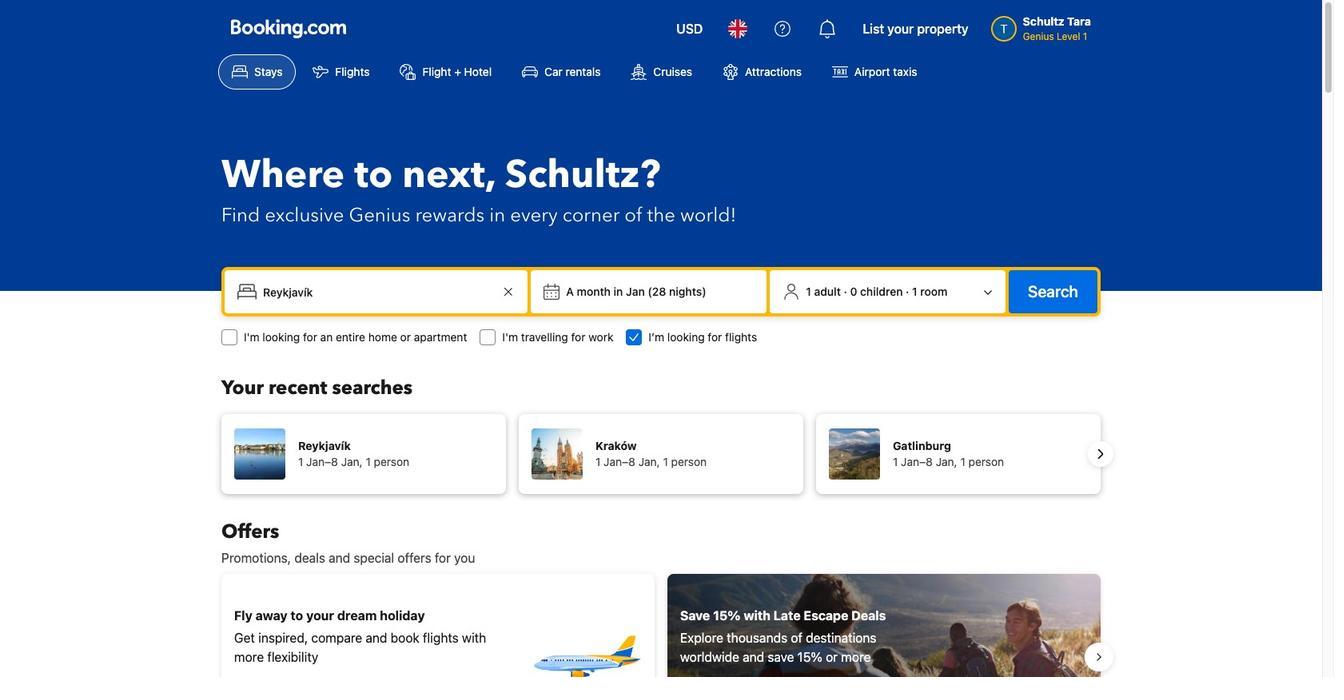 Task type: locate. For each thing, give the bounding box(es) containing it.
exclusive
[[265, 202, 344, 229]]

0 vertical spatial with
[[744, 609, 771, 623]]

1 horizontal spatial genius
[[1023, 30, 1055, 42]]

i'm for i'm travelling for work
[[503, 330, 518, 344]]

1 horizontal spatial and
[[366, 631, 387, 645]]

for
[[303, 330, 317, 344], [571, 330, 586, 344], [708, 330, 722, 344], [435, 551, 451, 565]]

your recent searches
[[222, 375, 413, 401]]

cruises link
[[618, 54, 706, 90]]

kraków
[[596, 439, 637, 453]]

jan, for kraków
[[639, 455, 660, 469]]

genius down schultz
[[1023, 30, 1055, 42]]

destinations
[[806, 631, 877, 645]]

home
[[369, 330, 397, 344]]

jan–8 inside 'kraków 1 jan–8 jan, 1 person'
[[604, 455, 636, 469]]

airport
[[855, 65, 891, 78]]

for left work
[[571, 330, 586, 344]]

2 more from the left
[[842, 650, 871, 665]]

1 horizontal spatial jan–8
[[604, 455, 636, 469]]

inspired,
[[258, 631, 308, 645]]

for inside offers promotions, deals and special offers for you
[[435, 551, 451, 565]]

1 vertical spatial in
[[614, 285, 623, 298]]

0 horizontal spatial i'm
[[244, 330, 260, 344]]

flight + hotel
[[423, 65, 492, 78]]

with up thousands
[[744, 609, 771, 623]]

2 horizontal spatial jan–8
[[901, 455, 933, 469]]

promotions,
[[222, 551, 291, 565]]

1 vertical spatial 15%
[[798, 650, 823, 665]]

of left the on the top of page
[[625, 202, 643, 229]]

to left next,
[[354, 149, 393, 202]]

in left the every in the top of the page
[[490, 202, 506, 229]]

1 horizontal spatial i'm
[[503, 330, 518, 344]]

taxis
[[894, 65, 918, 78]]

jan–8 for kraków
[[604, 455, 636, 469]]

list your property
[[863, 22, 969, 36]]

0 horizontal spatial and
[[329, 551, 350, 565]]

i'm
[[244, 330, 260, 344], [503, 330, 518, 344]]

2 horizontal spatial person
[[969, 455, 1005, 469]]

genius inside where to next, schultz? find exclusive genius rewards in every corner of the world!
[[349, 202, 411, 229]]

for left an on the left
[[303, 330, 317, 344]]

0 vertical spatial region
[[209, 408, 1114, 501]]

and down thousands
[[743, 650, 765, 665]]

to right away
[[291, 609, 303, 623]]

worldwide
[[681, 650, 740, 665]]

1 vertical spatial and
[[366, 631, 387, 645]]

15%
[[713, 609, 741, 623], [798, 650, 823, 665]]

2 jan, from the left
[[639, 455, 660, 469]]

jan, inside reykjavík 1 jan–8 jan, 1 person
[[341, 455, 363, 469]]

save 15% with late escape deals explore thousands of destinations worldwide and save 15% or more
[[681, 609, 886, 665]]

for left you
[[435, 551, 451, 565]]

where to next, schultz? find exclusive genius rewards in every corner of the world!
[[222, 149, 737, 229]]

1 horizontal spatial of
[[791, 631, 803, 645]]

1 jan, from the left
[[341, 455, 363, 469]]

0 horizontal spatial jan–8
[[306, 455, 338, 469]]

or
[[400, 330, 411, 344], [826, 650, 838, 665]]

group of friends hiking on a sunny day in the mountains image
[[668, 574, 1101, 677]]

for for work
[[571, 330, 586, 344]]

thousands
[[727, 631, 788, 645]]

1 horizontal spatial in
[[614, 285, 623, 298]]

1 · from the left
[[844, 285, 848, 298]]

your up compare
[[306, 609, 334, 623]]

2 region from the top
[[209, 568, 1114, 677]]

person for kraków 1 jan–8 jan, 1 person
[[671, 455, 707, 469]]

jan–8 for gatlinburg
[[901, 455, 933, 469]]

0 vertical spatial your
[[888, 22, 914, 36]]

0 horizontal spatial looking
[[263, 330, 300, 344]]

3 jan–8 from the left
[[901, 455, 933, 469]]

fly away to your dream holiday get inspired, compare and book flights with more flexibility
[[234, 609, 487, 665]]

1
[[1084, 30, 1088, 42], [806, 285, 812, 298], [913, 285, 918, 298], [298, 455, 303, 469], [366, 455, 371, 469], [596, 455, 601, 469], [663, 455, 668, 469], [893, 455, 898, 469], [961, 455, 966, 469]]

1 vertical spatial of
[[791, 631, 803, 645]]

1 horizontal spatial with
[[744, 609, 771, 623]]

rewards
[[415, 202, 485, 229]]

booking.com image
[[231, 19, 346, 38]]

in left jan
[[614, 285, 623, 298]]

3 person from the left
[[969, 455, 1005, 469]]

jan–8 inside reykjavík 1 jan–8 jan, 1 person
[[306, 455, 338, 469]]

genius
[[1023, 30, 1055, 42], [349, 202, 411, 229]]

attractions link
[[709, 54, 816, 90]]

get
[[234, 631, 255, 645]]

·
[[844, 285, 848, 298], [906, 285, 910, 298]]

0 horizontal spatial your
[[306, 609, 334, 623]]

0 vertical spatial to
[[354, 149, 393, 202]]

room
[[921, 285, 948, 298]]

person inside 'kraków 1 jan–8 jan, 1 person'
[[671, 455, 707, 469]]

0 vertical spatial in
[[490, 202, 506, 229]]

jan,
[[341, 455, 363, 469], [639, 455, 660, 469], [936, 455, 958, 469]]

2 jan–8 from the left
[[604, 455, 636, 469]]

stays link
[[218, 54, 296, 90]]

offers
[[222, 519, 279, 545]]

· left 0
[[844, 285, 848, 298]]

jan–8 down reykjavík
[[306, 455, 338, 469]]

airport taxis link
[[819, 54, 931, 90]]

looking for i'm
[[668, 330, 705, 344]]

0 horizontal spatial person
[[374, 455, 410, 469]]

genius inside schultz tara genius level 1
[[1023, 30, 1055, 42]]

0 vertical spatial and
[[329, 551, 350, 565]]

attractions
[[745, 65, 802, 78]]

jan–8 down kraków
[[604, 455, 636, 469]]

for right i'm
[[708, 330, 722, 344]]

reykjavík 1 jan–8 jan, 1 person
[[298, 439, 410, 469]]

more
[[234, 650, 264, 665], [842, 650, 871, 665]]

your
[[222, 375, 264, 401]]

1 horizontal spatial person
[[671, 455, 707, 469]]

flights inside fly away to your dream holiday get inspired, compare and book flights with more flexibility
[[423, 631, 459, 645]]

your
[[888, 22, 914, 36], [306, 609, 334, 623]]

0 horizontal spatial of
[[625, 202, 643, 229]]

2 horizontal spatial and
[[743, 650, 765, 665]]

1 horizontal spatial looking
[[668, 330, 705, 344]]

looking right i'm
[[668, 330, 705, 344]]

of
[[625, 202, 643, 229], [791, 631, 803, 645]]

1 vertical spatial your
[[306, 609, 334, 623]]

more down "destinations"
[[842, 650, 871, 665]]

2 i'm from the left
[[503, 330, 518, 344]]

1 vertical spatial genius
[[349, 202, 411, 229]]

1 vertical spatial region
[[209, 568, 1114, 677]]

0 vertical spatial of
[[625, 202, 643, 229]]

recent
[[269, 375, 327, 401]]

person
[[374, 455, 410, 469], [671, 455, 707, 469], [969, 455, 1005, 469]]

1 horizontal spatial more
[[842, 650, 871, 665]]

i'm left travelling
[[503, 330, 518, 344]]

0 vertical spatial genius
[[1023, 30, 1055, 42]]

adult
[[815, 285, 841, 298]]

1 horizontal spatial jan,
[[639, 455, 660, 469]]

a month in jan (28 nights)
[[567, 285, 707, 298]]

tara
[[1068, 14, 1092, 28]]

flight + hotel link
[[387, 54, 506, 90]]

and inside offers promotions, deals and special offers for you
[[329, 551, 350, 565]]

in
[[490, 202, 506, 229], [614, 285, 623, 298]]

or down "destinations"
[[826, 650, 838, 665]]

reykjavík
[[298, 439, 351, 453]]

2 vertical spatial and
[[743, 650, 765, 665]]

corner
[[563, 202, 620, 229]]

i'm
[[649, 330, 665, 344]]

1 horizontal spatial ·
[[906, 285, 910, 298]]

1 jan–8 from the left
[[306, 455, 338, 469]]

jan, inside 'kraków 1 jan–8 jan, 1 person'
[[639, 455, 660, 469]]

0 horizontal spatial or
[[400, 330, 411, 344]]

month
[[577, 285, 611, 298]]

3 jan, from the left
[[936, 455, 958, 469]]

1 i'm from the left
[[244, 330, 260, 344]]

0 horizontal spatial jan,
[[341, 455, 363, 469]]

1 horizontal spatial or
[[826, 650, 838, 665]]

0 vertical spatial or
[[400, 330, 411, 344]]

jan–8 down gatlinburg
[[901, 455, 933, 469]]

0 horizontal spatial more
[[234, 650, 264, 665]]

2 looking from the left
[[668, 330, 705, 344]]

0 horizontal spatial in
[[490, 202, 506, 229]]

rentals
[[566, 65, 601, 78]]

holiday
[[380, 609, 425, 623]]

save
[[768, 650, 795, 665]]

1 region from the top
[[209, 408, 1114, 501]]

person for reykjavík 1 jan–8 jan, 1 person
[[374, 455, 410, 469]]

of inside save 15% with late escape deals explore thousands of destinations worldwide and save 15% or more
[[791, 631, 803, 645]]

an
[[320, 330, 333, 344]]

2 horizontal spatial jan,
[[936, 455, 958, 469]]

· right children at the top right of the page
[[906, 285, 910, 298]]

0 horizontal spatial genius
[[349, 202, 411, 229]]

i'm for i'm looking for an entire home or apartment
[[244, 330, 260, 344]]

1 vertical spatial flights
[[423, 631, 459, 645]]

1 vertical spatial to
[[291, 609, 303, 623]]

1 looking from the left
[[263, 330, 300, 344]]

i'm up your
[[244, 330, 260, 344]]

0 horizontal spatial with
[[462, 631, 487, 645]]

with right book
[[462, 631, 487, 645]]

0 vertical spatial flights
[[725, 330, 758, 344]]

deals
[[852, 609, 886, 623]]

1 vertical spatial or
[[826, 650, 838, 665]]

of down late
[[791, 631, 803, 645]]

jan–8 for reykjavík
[[306, 455, 338, 469]]

your right list
[[888, 22, 914, 36]]

1 person from the left
[[374, 455, 410, 469]]

more down "get"
[[234, 650, 264, 665]]

jan–8 inside gatlinburg 1 jan–8 jan, 1 person
[[901, 455, 933, 469]]

person inside gatlinburg 1 jan–8 jan, 1 person
[[969, 455, 1005, 469]]

compare
[[311, 631, 362, 645]]

kraków 1 jan–8 jan, 1 person
[[596, 439, 707, 469]]

and left book
[[366, 631, 387, 645]]

1 more from the left
[[234, 650, 264, 665]]

property
[[918, 22, 969, 36]]

nights)
[[669, 285, 707, 298]]

find
[[222, 202, 260, 229]]

0 vertical spatial 15%
[[713, 609, 741, 623]]

deals
[[295, 551, 325, 565]]

person inside reykjavík 1 jan–8 jan, 1 person
[[374, 455, 410, 469]]

and
[[329, 551, 350, 565], [366, 631, 387, 645], [743, 650, 765, 665]]

(28
[[648, 285, 667, 298]]

jan, inside gatlinburg 1 jan–8 jan, 1 person
[[936, 455, 958, 469]]

and right deals
[[329, 551, 350, 565]]

1 horizontal spatial to
[[354, 149, 393, 202]]

1 horizontal spatial flights
[[725, 330, 758, 344]]

0 horizontal spatial ·
[[844, 285, 848, 298]]

0 horizontal spatial to
[[291, 609, 303, 623]]

looking left an on the left
[[263, 330, 300, 344]]

with
[[744, 609, 771, 623], [462, 631, 487, 645]]

genius left rewards
[[349, 202, 411, 229]]

to
[[354, 149, 393, 202], [291, 609, 303, 623]]

jan–8
[[306, 455, 338, 469], [604, 455, 636, 469], [901, 455, 933, 469]]

0 horizontal spatial flights
[[423, 631, 459, 645]]

2 person from the left
[[671, 455, 707, 469]]

to inside where to next, schultz? find exclusive genius rewards in every corner of the world!
[[354, 149, 393, 202]]

or right home
[[400, 330, 411, 344]]

region
[[209, 408, 1114, 501], [209, 568, 1114, 677]]

i'm looking for flights
[[649, 330, 758, 344]]

fly away to your dream holiday image
[[530, 601, 642, 677]]

1 vertical spatial with
[[462, 631, 487, 645]]



Task type: vqa. For each thing, say whether or not it's contained in the screenshot.
the Stays
yes



Task type: describe. For each thing, give the bounding box(es) containing it.
travelling
[[521, 330, 568, 344]]

car rentals link
[[509, 54, 615, 90]]

flights link
[[299, 54, 383, 90]]

in inside a month in jan (28 nights) button
[[614, 285, 623, 298]]

looking for i'm
[[263, 330, 300, 344]]

the
[[647, 202, 676, 229]]

work
[[589, 330, 614, 344]]

offers promotions, deals and special offers for you
[[222, 519, 475, 565]]

or inside save 15% with late escape deals explore thousands of destinations worldwide and save 15% or more
[[826, 650, 838, 665]]

where
[[222, 149, 345, 202]]

jan
[[626, 285, 645, 298]]

for for flights
[[708, 330, 722, 344]]

save
[[681, 609, 710, 623]]

book
[[391, 631, 420, 645]]

a month in jan (28 nights) button
[[560, 278, 713, 306]]

more inside fly away to your dream holiday get inspired, compare and book flights with more flexibility
[[234, 650, 264, 665]]

schultz
[[1023, 14, 1065, 28]]

for for an
[[303, 330, 317, 344]]

more inside save 15% with late escape deals explore thousands of destinations worldwide and save 15% or more
[[842, 650, 871, 665]]

airport taxis
[[855, 65, 918, 78]]

late
[[774, 609, 801, 623]]

jan, for gatlinburg
[[936, 455, 958, 469]]

children
[[861, 285, 903, 298]]

cruises
[[654, 65, 693, 78]]

in inside where to next, schultz? find exclusive genius rewards in every corner of the world!
[[490, 202, 506, 229]]

2 · from the left
[[906, 285, 910, 298]]

to inside fly away to your dream holiday get inspired, compare and book flights with more flexibility
[[291, 609, 303, 623]]

search
[[1029, 282, 1079, 301]]

and inside fly away to your dream holiday get inspired, compare and book flights with more flexibility
[[366, 631, 387, 645]]

search button
[[1009, 270, 1098, 314]]

level
[[1057, 30, 1081, 42]]

usd
[[677, 22, 703, 36]]

person for gatlinburg 1 jan–8 jan, 1 person
[[969, 455, 1005, 469]]

apartment
[[414, 330, 467, 344]]

i'm looking for an entire home or apartment
[[244, 330, 467, 344]]

flight
[[423, 65, 451, 78]]

1 inside schultz tara genius level 1
[[1084, 30, 1088, 42]]

next image
[[1092, 445, 1111, 464]]

searches
[[332, 375, 413, 401]]

you
[[454, 551, 475, 565]]

next,
[[403, 149, 496, 202]]

i'm travelling for work
[[503, 330, 614, 344]]

of inside where to next, schultz? find exclusive genius rewards in every corner of the world!
[[625, 202, 643, 229]]

schultz tara genius level 1
[[1023, 14, 1092, 42]]

gatlinburg
[[893, 439, 952, 453]]

dream
[[337, 609, 377, 623]]

region containing reykjavík
[[209, 408, 1114, 501]]

schultz?
[[505, 149, 661, 202]]

1 adult · 0 children · 1 room button
[[777, 277, 1000, 307]]

usd button
[[667, 10, 713, 48]]

list your property link
[[854, 10, 979, 48]]

your inside fly away to your dream holiday get inspired, compare and book flights with more flexibility
[[306, 609, 334, 623]]

a
[[567, 285, 574, 298]]

car rentals
[[545, 65, 601, 78]]

hotel
[[464, 65, 492, 78]]

flights
[[335, 65, 370, 78]]

region containing fly away to your dream holiday
[[209, 568, 1114, 677]]

jan, for reykjavík
[[341, 455, 363, 469]]

explore
[[681, 631, 724, 645]]

car
[[545, 65, 563, 78]]

every
[[510, 202, 558, 229]]

Where are you going? field
[[257, 278, 499, 306]]

with inside fly away to your dream holiday get inspired, compare and book flights with more flexibility
[[462, 631, 487, 645]]

flexibility
[[267, 650, 318, 665]]

list
[[863, 22, 885, 36]]

0 horizontal spatial 15%
[[713, 609, 741, 623]]

special
[[354, 551, 394, 565]]

0
[[851, 285, 858, 298]]

and inside save 15% with late escape deals explore thousands of destinations worldwide and save 15% or more
[[743, 650, 765, 665]]

escape
[[804, 609, 849, 623]]

offers
[[398, 551, 432, 565]]

+
[[454, 65, 461, 78]]

gatlinburg 1 jan–8 jan, 1 person
[[893, 439, 1005, 469]]

stays
[[254, 65, 283, 78]]

1 horizontal spatial 15%
[[798, 650, 823, 665]]

1 horizontal spatial your
[[888, 22, 914, 36]]

world!
[[681, 202, 737, 229]]

1 adult · 0 children · 1 room
[[806, 285, 948, 298]]

your account menu schultz tara genius level 1 element
[[991, 7, 1098, 44]]

away
[[256, 609, 288, 623]]

with inside save 15% with late escape deals explore thousands of destinations worldwide and save 15% or more
[[744, 609, 771, 623]]



